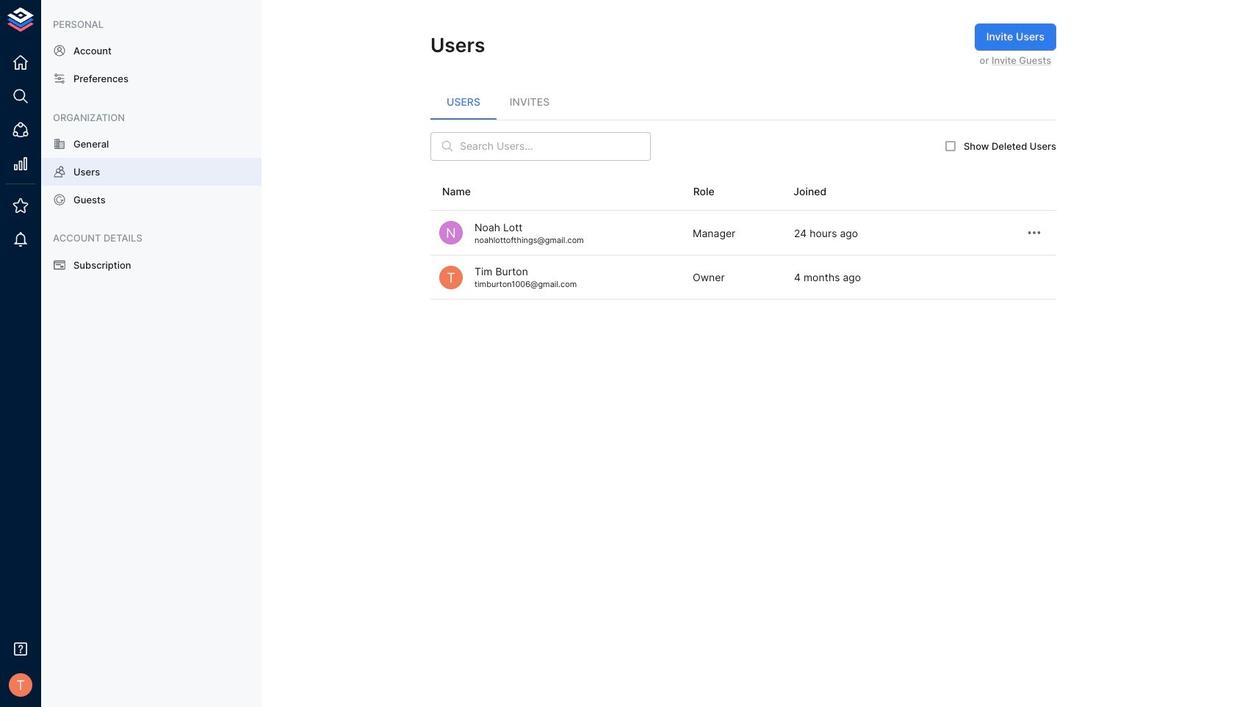 Task type: locate. For each thing, give the bounding box(es) containing it.
tab list
[[431, 84, 1057, 120]]



Task type: describe. For each thing, give the bounding box(es) containing it.
Search Users... text field
[[460, 132, 651, 161]]



Task type: vqa. For each thing, say whether or not it's contained in the screenshot.
No
no



